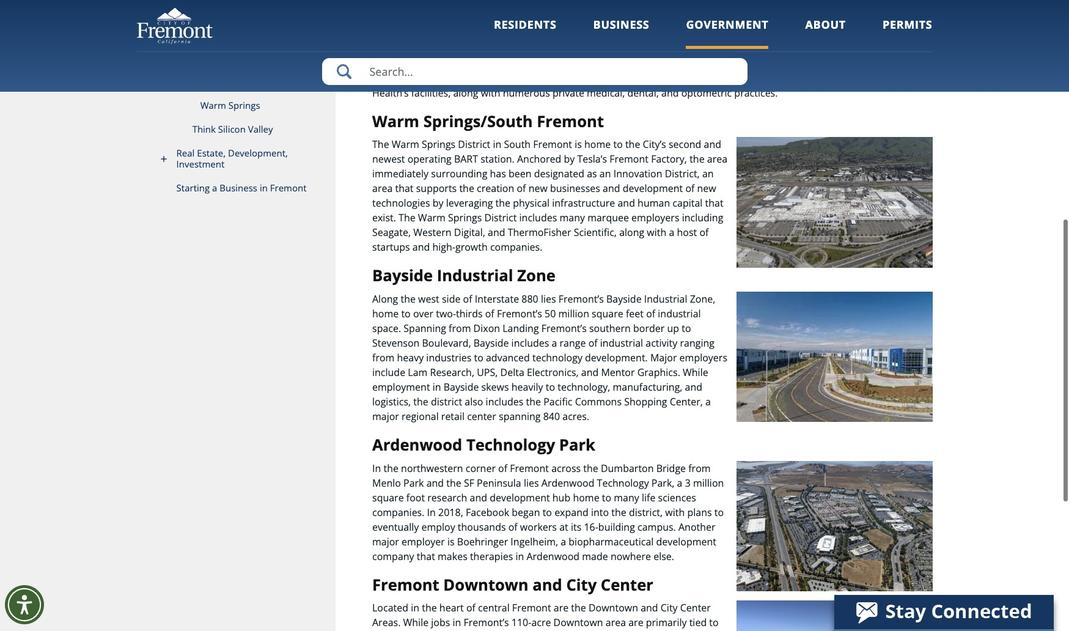 Task type: locate. For each thing, give the bounding box(es) containing it.
south
[[504, 138, 531, 151]]

in right the located
[[411, 601, 420, 615]]

life up district,
[[642, 491, 656, 504]]

ups,
[[477, 366, 498, 379]]

its inside 'fremont has several major employment hubs within its borders, with industries ranging from technology and manufacturing to healthcare and hospitality. technology and life sciences jobs are concentrated in fremont's warm springs, bayside, and ardenwood districts, whereas retail and hospitality jobs are concentrated in the fremont's city center area and historic districts, and in retail nodes spread throughout the community. the city center area also serves as a major regional cluster of healthcare employment stemming from washington hospital, kaiser permanente, and sutter health's facilities, along with numerous private medical, dental, and optometric practices.'
[[613, 13, 624, 26]]

1 horizontal spatial along
[[620, 226, 645, 239]]

is inside the warm springs district in south fremont is home to the city's second and newest operating bart station. anchored by tesla's fremont factory, the area immediately surrounding has been designated as an innovation district, an area that supports the creation of new businesses and development of new technologies by leveraging the physical infrastructure and human capital that exist. the warm springs district includes many marquee employers including seagate, western digital, and thermofisher scientific, along with a host of startups and high-growth companies.
[[575, 138, 582, 151]]

0 horizontal spatial districts,
[[485, 57, 523, 70]]

new up capital
[[697, 182, 717, 195]]

1 vertical spatial the
[[372, 138, 389, 151]]

0 horizontal spatial industries
[[426, 351, 472, 364]]

ranging inside the along the west side of interstate 880 lies fremont's bayside industrial zone, home to over two-thirds of fremont's 50 million square feet of industrial space. spanning from dixon landing fremont's southern border up to stevenson boulevard, bayside includes a range of industrial activity ranging from heavy industries to advanced technology development. major employers include lam research, ups, delta electronics, and mentor graphics. while employment in bayside skews heavily to technology, manufacturing, and logistics, the district also includes the pacific commons shopping center, a major regional retail center spanning 840 acres.
[[680, 336, 715, 350]]

warm inside 'fremont has several major employment hubs within its borders, with industries ranging from technology and manufacturing to healthcare and hospitality. technology and life sciences jobs are concentrated in fremont's warm springs, bayside, and ardenwood districts, whereas retail and hospitality jobs are concentrated in the fremont's city center area and historic districts, and in retail nodes spread throughout the community. the city center area also serves as a major regional cluster of healthcare employment stemming from washington hospital, kaiser permanente, and sutter health's facilities, along with numerous private medical, dental, and optometric practices.'
[[870, 27, 898, 41]]

city's
[[643, 138, 666, 151]]

in inside the warm springs district in south fremont is home to the city's second and newest operating bart station. anchored by tesla's fremont factory, the area immediately surrounding has been designated as an innovation district, an area that supports the creation of new businesses and development of new technologies by leveraging the physical infrastructure and human capital that exist. the warm springs district includes many marquee employers including seagate, western digital, and thermofisher scientific, along with a host of startups and high-growth companies.
[[493, 138, 502, 151]]

square up southern on the bottom
[[592, 307, 624, 320]]

1 horizontal spatial by
[[564, 152, 575, 166]]

many inside the warm springs district in south fremont is home to the city's second and newest operating bart station. anchored by tesla's fremont factory, the area immediately surrounding has been designated as an innovation district, an area that supports the creation of new businesses and development of new technologies by leveraging the physical infrastructure and human capital that exist. the warm springs district includes many marquee employers including seagate, western digital, and thermofisher scientific, along with a host of startups and high-growth companies.
[[560, 211, 585, 225]]

spread
[[613, 57, 645, 70]]

bart
[[454, 152, 478, 166]]

0 vertical spatial springs
[[229, 99, 260, 111]]

1 vertical spatial while
[[403, 616, 429, 629]]

1 vertical spatial regional
[[402, 410, 439, 423]]

2 vertical spatial employment
[[372, 380, 430, 394]]

by down supports
[[433, 196, 444, 210]]

a inside 'fremont has several major employment hubs within its borders, with industries ranging from technology and manufacturing to healthcare and hospitality. technology and life sciences jobs are concentrated in fremont's warm springs, bayside, and ardenwood districts, whereas retail and hospitality jobs are concentrated in the fremont's city center area and historic districts, and in retail nodes spread throughout the community. the city center area also serves as a major regional cluster of healthcare employment stemming from washington hospital, kaiser permanente, and sutter health's facilities, along with numerous private medical, dental, and optometric practices.'
[[385, 71, 391, 85]]

fremont up manufacturing
[[372, 13, 411, 26]]

technology down dumbarton
[[597, 476, 649, 490]]

warm springs link
[[137, 93, 336, 117]]

industries inside the along the west side of interstate 880 lies fremont's bayside industrial zone, home to over two-thirds of fremont's 50 million square feet of industrial space. spanning from dixon landing fremont's southern border up to stevenson boulevard, bayside includes a range of industrial activity ranging from heavy industries to advanced technology development. major employers include lam research, ups, delta electronics, and mentor graphics. while employment in bayside skews heavily to technology, manufacturing, and logistics, the district also includes the pacific commons shopping center, a major regional retail center spanning 840 acres.
[[426, 351, 472, 364]]

0 horizontal spatial new
[[529, 182, 548, 195]]

park
[[559, 434, 596, 456], [404, 476, 424, 490]]

also up center
[[465, 395, 483, 408]]

fremont down private
[[537, 110, 604, 132]]

the left west
[[401, 292, 416, 306]]

1 horizontal spatial the
[[399, 211, 416, 225]]

up
[[667, 322, 679, 335]]

2 vertical spatial retail
[[441, 410, 465, 423]]

southern
[[590, 322, 631, 335]]

home
[[585, 138, 611, 151], [372, 307, 399, 320], [573, 491, 600, 504]]

industrial inside the along the west side of interstate 880 lies fremont's bayside industrial zone, home to over two-thirds of fremont's 50 million square feet of industrial space. spanning from dixon landing fremont's southern border up to stevenson boulevard, bayside includes a range of industrial activity ranging from heavy industries to advanced technology development. major employers include lam research, ups, delta electronics, and mentor graphics. while employment in bayside skews heavily to technology, manufacturing, and logistics, the district also includes the pacific commons shopping center, a major regional retail center spanning 840 acres.
[[644, 292, 688, 306]]

1 vertical spatial along
[[620, 226, 645, 239]]

ranging up the "community."
[[737, 13, 772, 26]]

2 an from the left
[[703, 167, 714, 181]]

has down "station."
[[490, 167, 506, 181]]

also inside the along the west side of interstate 880 lies fremont's bayside industrial zone, home to over two-thirds of fremont's 50 million square feet of industrial space. spanning from dixon landing fremont's southern border up to stevenson boulevard, bayside includes a range of industrial activity ranging from heavy industries to advanced technology development. major employers include lam research, ups, delta electronics, and mentor graphics. while employment in bayside skews heavily to technology, manufacturing, and logistics, the district also includes the pacific commons shopping center, a major regional retail center spanning 840 acres.
[[465, 395, 483, 408]]

feet
[[626, 307, 644, 320]]

the down technologies
[[399, 211, 416, 225]]

1 horizontal spatial that
[[417, 550, 435, 563]]

with up campus. on the bottom
[[666, 506, 685, 519]]

1 horizontal spatial in
[[427, 506, 436, 519]]

ingelheim,
[[511, 535, 558, 548]]

jobs up the "community."
[[709, 27, 728, 41]]

business up "spread"
[[594, 17, 650, 32]]

fremont up peninsula
[[510, 461, 549, 475]]

1 vertical spatial ranging
[[680, 336, 715, 350]]

home inside the along the west side of interstate 880 lies fremont's bayside industrial zone, home to over two-thirds of fremont's 50 million square feet of industrial space. spanning from dixon landing fremont's southern border up to stevenson boulevard, bayside includes a range of industrial activity ranging from heavy industries to advanced technology development. major employers include lam research, ups, delta electronics, and mentor graphics. while employment in bayside skews heavily to technology, manufacturing, and logistics, the district also includes the pacific commons shopping center, a major regional retail center spanning 840 acres.
[[372, 307, 399, 320]]

by
[[564, 152, 575, 166], [433, 196, 444, 210]]

campus.
[[638, 520, 676, 534]]

1 vertical spatial park
[[404, 476, 424, 490]]

major down 'logistics,'
[[372, 410, 399, 423]]

1 vertical spatial by
[[433, 196, 444, 210]]

of right heart
[[467, 601, 476, 615]]

1 an from the left
[[600, 167, 611, 181]]

of
[[495, 71, 505, 85], [517, 182, 526, 195], [686, 182, 695, 195], [700, 226, 709, 239], [463, 292, 472, 306], [485, 307, 495, 320], [646, 307, 656, 320], [589, 336, 598, 350], [498, 461, 508, 475], [509, 520, 518, 534], [467, 601, 476, 615]]

in down about
[[807, 42, 816, 55]]

a up 'health's'
[[385, 71, 391, 85]]

0 horizontal spatial technology
[[533, 351, 583, 364]]

an down tesla's
[[600, 167, 611, 181]]

1 horizontal spatial retail
[[557, 57, 580, 70]]

1 vertical spatial technology
[[533, 351, 583, 364]]

over
[[413, 307, 434, 320]]

1 horizontal spatial is
[[575, 138, 582, 151]]

its right "within"
[[613, 13, 624, 26]]

1 horizontal spatial its
[[613, 13, 624, 26]]

1 horizontal spatial industrial
[[644, 292, 688, 306]]

bayside
[[372, 265, 433, 286], [607, 292, 642, 306], [474, 336, 509, 350], [444, 380, 479, 394]]

0 horizontal spatial an
[[600, 167, 611, 181]]

business
[[594, 17, 650, 32], [220, 181, 257, 194]]

0 vertical spatial technology
[[577, 27, 629, 41]]

1 vertical spatial as
[[587, 167, 597, 181]]

0 vertical spatial as
[[372, 71, 383, 85]]

while right areas. on the bottom left
[[403, 616, 429, 629]]

major up company
[[372, 535, 399, 548]]

to
[[442, 27, 452, 41], [614, 138, 623, 151], [401, 307, 411, 320], [682, 322, 691, 335], [474, 351, 484, 364], [546, 380, 555, 394], [602, 491, 612, 504], [543, 506, 552, 519], [715, 506, 724, 519], [710, 616, 719, 629]]

whereas
[[568, 42, 607, 55]]

many down infrastructure
[[560, 211, 585, 225]]

the up menlo in the left bottom of the page
[[384, 461, 399, 475]]

1 horizontal spatial companies.
[[490, 240, 543, 254]]

0 vertical spatial includes
[[520, 211, 557, 225]]

within
[[583, 13, 611, 26]]

skews
[[482, 380, 509, 394]]

also inside 'fremont has several major employment hubs within its borders, with industries ranging from technology and manufacturing to healthcare and hospitality. technology and life sciences jobs are concentrated in fremont's warm springs, bayside, and ardenwood districts, whereas retail and hospitality jobs are concentrated in the fremont's city center area and historic districts, and in retail nodes spread throughout the community. the city center area also serves as a major regional cluster of healthcare employment stemming from washington hospital, kaiser permanente, and sutter health's facilities, along with numerous private medical, dental, and optometric practices.'
[[871, 57, 890, 70]]

2 horizontal spatial the
[[776, 57, 793, 70]]

also left serves
[[871, 57, 890, 70]]

lies up 'began'
[[524, 476, 539, 490]]

1 horizontal spatial healthcare
[[507, 71, 556, 85]]

districts, down the hospitality.
[[527, 42, 566, 55]]

fremont has several major employment hubs within its borders, with industries ranging from technology and manufacturing to healthcare and hospitality. technology and life sciences jobs are concentrated in fremont's warm springs, bayside, and ardenwood districts, whereas retail and hospitality jobs are concentrated in the fremont's city center area and historic districts, and in retail nodes spread throughout the community. the city center area also serves as a major regional cluster of healthcare employment stemming from washington hospital, kaiser permanente, and sutter health's facilities, along with numerous private medical, dental, and optometric practices.
[[372, 13, 931, 99]]

million right 50
[[559, 307, 590, 320]]

technology down spanning
[[467, 434, 555, 456]]

that down the employer
[[417, 550, 435, 563]]

0 horizontal spatial along
[[453, 86, 479, 99]]

major up 'health's'
[[393, 71, 420, 85]]

1 horizontal spatial industrial
[[658, 307, 701, 320]]

0 horizontal spatial also
[[465, 395, 483, 408]]

residents link
[[494, 17, 557, 49]]

fremont
[[372, 13, 411, 26], [537, 110, 604, 132], [533, 138, 572, 151], [610, 152, 649, 166], [270, 181, 307, 194], [510, 461, 549, 475], [372, 574, 440, 595], [512, 601, 551, 615], [372, 631, 411, 631]]

the down second
[[690, 152, 705, 166]]

0 horizontal spatial ranging
[[680, 336, 715, 350]]

0 vertical spatial companies.
[[490, 240, 543, 254]]

home inside in the northwestern corner of fremont across the dumbarton bridge from menlo park and the sf peninsula lies ardenwood technology park, a 3 million square foot research and development hub home to many life sciences companies. in 2018, facebook began to expand into the district, with plans to eventually employ thousands of workers at its 16-building campus. another major employer is boehringer ingelheim, a biopharmaceutical development company that makes therapies in ardenwood made nowhere else.
[[573, 491, 600, 504]]

of down 'began'
[[509, 520, 518, 534]]

home down along
[[372, 307, 399, 320]]

cluster
[[462, 71, 493, 85]]

1 new from the left
[[529, 182, 548, 195]]

of right range
[[589, 336, 598, 350]]

residents
[[494, 17, 557, 32]]

jobs
[[709, 27, 728, 41], [705, 42, 724, 55], [431, 616, 450, 629]]

innovation
[[614, 167, 663, 181]]

16-
[[584, 520, 599, 534]]

1 horizontal spatial employment
[[497, 13, 555, 26]]

employer
[[402, 535, 445, 548]]

springs up operating
[[422, 138, 456, 151]]

0 vertical spatial square
[[592, 307, 624, 320]]

while
[[683, 366, 709, 379], [403, 616, 429, 629]]

therapies
[[470, 550, 513, 563]]

to left the "over"
[[401, 307, 411, 320]]

spanning
[[499, 410, 541, 423]]

0 vertical spatial districts,
[[527, 42, 566, 55]]

city down made
[[567, 574, 597, 595]]

permanente,
[[822, 71, 880, 85]]

home inside the warm springs district in south fremont is home to the city's second and newest operating bart station. anchored by tesla's fremont factory, the area immediately surrounding has been designated as an innovation district, an area that supports the creation of new businesses and development of new technologies by leveraging the physical infrastructure and human capital that exist. the warm springs district includes many marquee employers including seagate, western digital, and thermofisher scientific, along with a host of startups and high-growth companies.
[[585, 138, 611, 151]]

0 vertical spatial many
[[560, 211, 585, 225]]

district up bart
[[458, 138, 491, 151]]

area down 'bayside,'
[[406, 57, 426, 70]]

many inside in the northwestern corner of fremont across the dumbarton bridge from menlo park and the sf peninsula lies ardenwood technology park, a 3 million square foot research and development hub home to many life sciences companies. in 2018, facebook began to expand into the district, with plans to eventually employ thousands of workers at its 16-building campus. another major employer is boehringer ingelheim, a biopharmaceutical development company that makes therapies in ardenwood made nowhere else.
[[614, 491, 640, 504]]

businesses
[[550, 182, 600, 195]]

0 horizontal spatial healthcare
[[454, 27, 503, 41]]

in up "station."
[[493, 138, 502, 151]]

0 vertical spatial healthcare
[[454, 27, 503, 41]]

0 vertical spatial industrial
[[437, 265, 513, 286]]

1 vertical spatial has
[[490, 167, 506, 181]]

of right cluster
[[495, 71, 505, 85]]

districts, up cluster
[[485, 57, 523, 70]]

the down the acre on the bottom of page
[[526, 631, 541, 631]]

sciences inside in the northwestern corner of fremont across the dumbarton bridge from menlo park and the sf peninsula lies ardenwood technology park, a 3 million square foot research and development hub home to many life sciences companies. in 2018, facebook began to expand into the district, with plans to eventually employ thousands of workers at its 16-building campus. another major employer is boehringer ingelheim, a biopharmaceutical development company that makes therapies in ardenwood made nowhere else.
[[658, 491, 697, 504]]

1 vertical spatial healthcare
[[507, 71, 556, 85]]

1 horizontal spatial industries
[[689, 13, 735, 26]]

retail down the district at left bottom
[[441, 410, 465, 423]]

factory,
[[651, 152, 687, 166]]

1 horizontal spatial an
[[703, 167, 714, 181]]

springs down "leveraging"
[[448, 211, 482, 225]]

the left the district at left bottom
[[414, 395, 429, 408]]

a left range
[[552, 336, 557, 350]]

life
[[652, 27, 666, 41], [642, 491, 656, 504]]

scientific,
[[574, 226, 617, 239]]

dental,
[[628, 86, 659, 99]]

0 horizontal spatial industrial
[[437, 265, 513, 286]]

second
[[669, 138, 702, 151]]

with up hospitality
[[667, 13, 687, 26]]

employers
[[632, 211, 680, 225], [680, 351, 728, 364]]

hospitality.
[[525, 27, 575, 41]]

0 horizontal spatial in
[[372, 461, 381, 475]]

is up makes
[[448, 535, 455, 548]]

district,
[[665, 167, 700, 181]]

new
[[529, 182, 548, 195], [697, 182, 717, 195]]

as up 'health's'
[[372, 71, 383, 85]]

regional up facilities,
[[422, 71, 460, 85]]

0 horizontal spatial employment
[[372, 380, 430, 394]]

1 vertical spatial employers
[[680, 351, 728, 364]]

1 horizontal spatial while
[[683, 366, 709, 379]]

is
[[575, 138, 582, 151], [448, 535, 455, 548]]

seagate,
[[372, 226, 411, 239]]

city right encompassing
[[611, 631, 628, 631]]

plans
[[688, 506, 712, 519]]

commons
[[575, 395, 622, 408]]

real estate, development, investment
[[176, 147, 288, 170]]

0 vertical spatial retail
[[609, 42, 633, 55]]

private
[[553, 86, 585, 99]]

of inside located in the heart of central fremont are the downtown and city center areas. while jobs in fremont's 110-acre downtown area are primarily tied to fremont city hall and local retail, the encompassing city center area provid
[[467, 601, 476, 615]]

1 vertical spatial sciences
[[658, 491, 697, 504]]

0 horizontal spatial business
[[220, 181, 257, 194]]

along down marquee at the right of the page
[[620, 226, 645, 239]]

bayside up along
[[372, 265, 433, 286]]

companies.
[[490, 240, 543, 254], [372, 506, 425, 519]]

1 vertical spatial district
[[485, 211, 517, 225]]

leveraging
[[446, 196, 493, 210]]

2 vertical spatial that
[[417, 550, 435, 563]]

880
[[522, 292, 539, 306]]

0 vertical spatial million
[[559, 307, 590, 320]]

to inside located in the heart of central fremont are the downtown and city center areas. while jobs in fremont's 110-acre downtown area are primarily tied to fremont city hall and local retail, the encompassing city center area provid
[[710, 616, 719, 629]]

life inside in the northwestern corner of fremont across the dumbarton bridge from menlo park and the sf peninsula lies ardenwood technology park, a 3 million square foot research and development hub home to many life sciences companies. in 2018, facebook began to expand into the district, with plans to eventually employ thousands of workers at its 16-building campus. another major employer is boehringer ingelheim, a biopharmaceutical development company that makes therapies in ardenwood made nowhere else.
[[642, 491, 656, 504]]

the up encompassing
[[571, 601, 586, 615]]

advanced
[[486, 351, 530, 364]]

development up 'began'
[[490, 491, 550, 504]]

0 horizontal spatial many
[[560, 211, 585, 225]]

and
[[852, 13, 869, 26], [505, 27, 523, 41], [632, 27, 649, 41], [452, 42, 469, 55], [635, 42, 653, 55], [429, 57, 446, 70], [526, 57, 543, 70], [883, 71, 900, 85], [249, 75, 266, 87], [662, 86, 679, 99], [704, 138, 722, 151], [603, 182, 620, 195], [618, 196, 635, 210], [488, 226, 506, 239], [413, 240, 430, 254], [581, 366, 599, 379], [685, 380, 703, 394], [427, 476, 444, 490], [470, 491, 487, 504], [533, 574, 562, 595], [641, 601, 658, 615], [454, 631, 471, 631]]

with down human
[[647, 226, 667, 239]]

1 horizontal spatial ranging
[[737, 13, 772, 26]]

nowhere
[[611, 550, 651, 563]]

0 vertical spatial sciences
[[668, 27, 706, 41]]

in up menlo in the left bottom of the page
[[372, 461, 381, 475]]

life inside 'fremont has several major employment hubs within its borders, with industries ranging from technology and manufacturing to healthcare and hospitality. technology and life sciences jobs are concentrated in fremont's warm springs, bayside, and ardenwood districts, whereas retail and hospitality jobs are concentrated in the fremont's city center area and historic districts, and in retail nodes spread throughout the community. the city center area also serves as a major regional cluster of healthcare employment stemming from washington hospital, kaiser permanente, and sutter health's facilities, along with numerous private medical, dental, and optometric practices.'
[[652, 27, 666, 41]]

square inside the along the west side of interstate 880 lies fremont's bayside industrial zone, home to over two-thirds of fremont's 50 million square feet of industrial space. spanning from dixon landing fremont's southern border up to stevenson boulevard, bayside includes a range of industrial activity ranging from heavy industries to advanced technology development. major employers include lam research, ups, delta electronics, and mentor graphics. while employment in bayside skews heavily to technology, manufacturing, and logistics, the district also includes the pacific commons shopping center, a major regional retail center spanning 840 acres.
[[592, 307, 624, 320]]

to inside 'fremont has several major employment hubs within its borders, with industries ranging from technology and manufacturing to healthcare and hospitality. technology and life sciences jobs are concentrated in fremont's warm springs, bayside, and ardenwood districts, whereas retail and hospitality jobs are concentrated in the fremont's city center area and historic districts, and in retail nodes spread throughout the community. the city center area also serves as a major regional cluster of healthcare employment stemming from washington hospital, kaiser permanente, and sutter health's facilities, along with numerous private medical, dental, and optometric practices.'
[[442, 27, 452, 41]]

warm springs/south fremont
[[372, 110, 604, 132]]

the up newest
[[372, 138, 389, 151]]

0 vertical spatial also
[[871, 57, 890, 70]]

bridge
[[657, 461, 686, 475]]

in inside in the northwestern corner of fremont across the dumbarton bridge from menlo park and the sf peninsula lies ardenwood technology park, a 3 million square foot research and development hub home to many life sciences companies. in 2018, facebook began to expand into the district, with plans to eventually employ thousands of workers at its 16-building campus. another major employer is boehringer ingelheim, a biopharmaceutical development company that makes therapies in ardenwood made nowhere else.
[[516, 550, 524, 563]]

1 vertical spatial square
[[372, 491, 404, 504]]

startups
[[372, 240, 410, 254]]

1 vertical spatial many
[[614, 491, 640, 504]]

has inside 'fremont has several major employment hubs within its borders, with industries ranging from technology and manufacturing to healthcare and hospitality. technology and life sciences jobs are concentrated in fremont's warm springs, bayside, and ardenwood districts, whereas retail and hospitality jobs are concentrated in the fremont's city center area and historic districts, and in retail nodes spread throughout the community. the city center area also serves as a major regional cluster of healthcare employment stemming from washington hospital, kaiser permanente, and sutter health's facilities, along with numerous private medical, dental, and optometric practices.'
[[414, 13, 430, 26]]

while up the center,
[[683, 366, 709, 379]]

think
[[192, 123, 216, 135]]

heart
[[440, 601, 464, 615]]

0 horizontal spatial by
[[433, 196, 444, 210]]

the warm springs district in south fremont is home to the city's second and newest operating bart station. anchored by tesla's fremont factory, the area immediately surrounding has been designated as an innovation district, an area that supports the creation of new businesses and development of new technologies by leveraging the physical infrastructure and human capital that exist. the warm springs district includes many marquee employers including seagate, western digital, and thermofisher scientific, along with a host of startups and high-growth companies.
[[372, 138, 728, 254]]

0 horizontal spatial as
[[372, 71, 383, 85]]

0 vertical spatial its
[[613, 13, 624, 26]]

industrial down growth
[[437, 265, 513, 286]]

the up building
[[612, 506, 627, 519]]

1 vertical spatial life
[[642, 491, 656, 504]]

development up human
[[623, 182, 683, 195]]

has
[[414, 13, 430, 26], [490, 167, 506, 181]]

companies. down thermofisher
[[490, 240, 543, 254]]

many up district,
[[614, 491, 640, 504]]

1 vertical spatial jobs
[[705, 42, 724, 55]]

fremont's
[[822, 27, 867, 41], [836, 42, 881, 55], [559, 292, 604, 306], [497, 307, 542, 320], [542, 322, 587, 335], [464, 616, 509, 629]]

industrial up development.
[[600, 336, 643, 350]]

0 vertical spatial business
[[594, 17, 650, 32]]

2 vertical spatial technology
[[597, 476, 649, 490]]

electronics,
[[527, 366, 579, 379]]

lam
[[408, 366, 428, 379]]

includes
[[520, 211, 557, 225], [512, 336, 549, 350], [486, 395, 524, 408]]

as inside the warm springs district in south fremont is home to the city's second and newest operating bart station. anchored by tesla's fremont factory, the area immediately surrounding has been designated as an innovation district, an area that supports the creation of new businesses and development of new technologies by leveraging the physical infrastructure and human capital that exist. the warm springs district includes many marquee employers including seagate, western digital, and thermofisher scientific, along with a host of startups and high-growth companies.
[[587, 167, 597, 181]]

as inside 'fremont has several major employment hubs within its borders, with industries ranging from technology and manufacturing to healthcare and hospitality. technology and life sciences jobs are concentrated in fremont's warm springs, bayside, and ardenwood districts, whereas retail and hospitality jobs are concentrated in the fremont's city center area and historic districts, and in retail nodes spread throughout the community. the city center area also serves as a major regional cluster of healthcare employment stemming from washington hospital, kaiser permanente, and sutter health's facilities, along with numerous private medical, dental, and optometric practices.'
[[372, 71, 383, 85]]

0 horizontal spatial while
[[403, 616, 429, 629]]

real estate, development, investment link
[[137, 141, 336, 176]]

1 vertical spatial companies.
[[372, 506, 425, 519]]

along down cluster
[[453, 86, 479, 99]]

0 horizontal spatial companies.
[[372, 506, 425, 519]]

2 vertical spatial development
[[656, 535, 717, 548]]

1 vertical spatial in
[[427, 506, 436, 519]]

includes up thermofisher
[[520, 211, 557, 225]]

from down 'throughout' on the right top of page
[[667, 71, 689, 85]]

2 horizontal spatial employment
[[558, 71, 616, 85]]

1 horizontal spatial new
[[697, 182, 717, 195]]

company
[[372, 550, 414, 563]]

1 vertical spatial home
[[372, 307, 399, 320]]

along inside 'fremont has several major employment hubs within its borders, with industries ranging from technology and manufacturing to healthcare and hospitality. technology and life sciences jobs are concentrated in fremont's warm springs, bayside, and ardenwood districts, whereas retail and hospitality jobs are concentrated in the fremont's city center area and historic districts, and in retail nodes spread throughout the community. the city center area also serves as a major regional cluster of healthcare employment stemming from washington hospital, kaiser permanente, and sutter health's facilities, along with numerous private medical, dental, and optometric practices.'
[[453, 86, 479, 99]]

concentrated up the "community."
[[748, 27, 809, 41]]

1 vertical spatial industries
[[426, 351, 472, 364]]

infrastructure
[[552, 196, 615, 210]]

of inside 'fremont has several major employment hubs within its borders, with industries ranging from technology and manufacturing to healthcare and hospitality. technology and life sciences jobs are concentrated in fremont's warm springs, bayside, and ardenwood districts, whereas retail and hospitality jobs are concentrated in the fremont's city center area and historic districts, and in retail nodes spread throughout the community. the city center area also serves as a major regional cluster of healthcare employment stemming from washington hospital, kaiser permanente, and sutter health's facilities, along with numerous private medical, dental, and optometric practices.'
[[495, 71, 505, 85]]

district
[[431, 395, 462, 408]]

1 vertical spatial also
[[465, 395, 483, 408]]

facebook
[[466, 506, 510, 519]]

technology inside the along the west side of interstate 880 lies fremont's bayside industrial zone, home to over two-thirds of fremont's 50 million square feet of industrial space. spanning from dixon landing fremont's southern border up to stevenson boulevard, bayside includes a range of industrial activity ranging from heavy industries to advanced technology development. major employers include lam research, ups, delta electronics, and mentor graphics. while employment in bayside skews heavily to technology, manufacturing, and logistics, the district also includes the pacific commons shopping center, a major regional retail center spanning 840 acres.
[[533, 351, 583, 364]]

home up into
[[573, 491, 600, 504]]

located
[[372, 601, 409, 615]]

major
[[468, 13, 494, 26], [393, 71, 420, 85], [372, 410, 399, 423], [372, 535, 399, 548]]

park up across
[[559, 434, 596, 456]]

employment down nodes
[[558, 71, 616, 85]]

0 vertical spatial employment
[[497, 13, 555, 26]]

business down the real estate, development, investment link
[[220, 181, 257, 194]]

its right at at the right of page
[[571, 520, 582, 534]]

park inside in the northwestern corner of fremont across the dumbarton bridge from menlo park and the sf peninsula lies ardenwood technology park, a 3 million square foot research and development hub home to many life sciences companies. in 2018, facebook began to expand into the district, with plans to eventually employ thousands of workers at its 16-building campus. another major employer is boehringer ingelheim, a biopharmaceutical development company that makes therapies in ardenwood made nowhere else.
[[404, 476, 424, 490]]

1 vertical spatial districts,
[[485, 57, 523, 70]]

development inside the warm springs district in south fremont is home to the city's second and newest operating bart station. anchored by tesla's fremont factory, the area immediately surrounding has been designated as an innovation district, an area that supports the creation of new businesses and development of new technologies by leveraging the physical infrastructure and human capital that exist. the warm springs district includes many marquee employers including seagate, western digital, and thermofisher scientific, along with a host of startups and high-growth companies.
[[623, 182, 683, 195]]

0 vertical spatial the
[[776, 57, 793, 70]]

with
[[667, 13, 687, 26], [481, 86, 501, 99], [647, 226, 667, 239], [666, 506, 685, 519]]

serves
[[892, 57, 921, 70]]

a left host
[[669, 226, 675, 239]]

2 vertical spatial home
[[573, 491, 600, 504]]

park up foot
[[404, 476, 424, 490]]

that inside in the northwestern corner of fremont across the dumbarton bridge from menlo park and the sf peninsula lies ardenwood technology park, a 3 million square foot research and development hub home to many life sciences companies. in 2018, facebook began to expand into the district, with plans to eventually employ thousands of workers at its 16-building campus. another major employer is boehringer ingelheim, a biopharmaceutical development company that makes therapies in ardenwood made nowhere else.
[[417, 550, 435, 563]]

the up "leveraging"
[[460, 182, 474, 195]]

110-
[[512, 616, 532, 629]]

concentrated up hospital,
[[744, 42, 805, 55]]

marquee
[[588, 211, 629, 225]]

industrial up up
[[658, 307, 701, 320]]

located in the heart of central fremont are the downtown and city center areas. while jobs in fremont's 110-acre downtown area are primarily tied to fremont city hall and local retail, the encompassing city center area provid
[[372, 601, 729, 631]]

employers inside the along the west side of interstate 880 lies fremont's bayside industrial zone, home to over two-thirds of fremont's 50 million square feet of industrial space. spanning from dixon landing fremont's southern border up to stevenson boulevard, bayside includes a range of industrial activity ranging from heavy industries to advanced technology development. major employers include lam research, ups, delta electronics, and mentor graphics. while employment in bayside skews heavily to technology, manufacturing, and logistics, the district also includes the pacific commons shopping center, a major regional retail center spanning 840 acres.
[[680, 351, 728, 364]]

to inside the warm springs district in south fremont is home to the city's second and newest operating bart station. anchored by tesla's fremont factory, the area immediately surrounding has been designated as an innovation district, an area that supports the creation of new businesses and development of new technologies by leveraging the physical infrastructure and human capital that exist. the warm springs district includes many marquee employers including seagate, western digital, and thermofisher scientific, along with a host of startups and high-growth companies.
[[614, 138, 623, 151]]

0 vertical spatial that
[[395, 182, 414, 195]]

are
[[731, 27, 745, 41], [727, 42, 742, 55], [554, 601, 569, 615], [629, 616, 644, 629]]

0 horizontal spatial park
[[404, 476, 424, 490]]

while inside located in the heart of central fremont are the downtown and city center areas. while jobs in fremont's 110-acre downtown area are primarily tied to fremont city hall and local retail, the encompassing city center area provid
[[403, 616, 429, 629]]

peninsula
[[477, 476, 522, 490]]

0 horizontal spatial its
[[571, 520, 582, 534]]

1 vertical spatial million
[[693, 476, 724, 490]]

designated
[[534, 167, 585, 181]]

Search text field
[[322, 58, 748, 85]]

in up employ on the bottom left of the page
[[427, 506, 436, 519]]



Task type: describe. For each thing, give the bounding box(es) containing it.
zone
[[518, 265, 556, 286]]

the down creation
[[496, 196, 511, 210]]

heavy
[[397, 351, 424, 364]]

1 vertical spatial industrial
[[600, 336, 643, 350]]

central
[[478, 601, 510, 615]]

ardenwood up the 'northwestern'
[[372, 434, 462, 456]]

0 vertical spatial district
[[458, 138, 491, 151]]

fremont up the acre on the bottom of page
[[512, 601, 551, 615]]

industries inside 'fremont has several major employment hubs within its borders, with industries ranging from technology and manufacturing to healthcare and hospitality. technology and life sciences jobs are concentrated in fremont's warm springs, bayside, and ardenwood districts, whereas retail and hospitality jobs are concentrated in the fremont's city center area and historic districts, and in retail nodes spread throughout the community. the city center area also serves as a major regional cluster of healthcare employment stemming from washington hospital, kaiser permanente, and sutter health's facilities, along with numerous private medical, dental, and optometric practices.'
[[689, 13, 735, 26]]

from up include
[[372, 351, 395, 364]]

companies. inside in the northwestern corner of fremont across the dumbarton bridge from menlo park and the sf peninsula lies ardenwood technology park, a 3 million square foot research and development hub home to many life sciences companies. in 2018, facebook began to expand into the district, with plans to eventually employ thousands of workers at its 16-building campus. another major employer is boehringer ingelheim, a biopharmaceutical development company that makes therapies in ardenwood made nowhere else.
[[372, 506, 425, 519]]

with down cluster
[[481, 86, 501, 99]]

ardenwood inside 'fremont has several major employment hubs within its borders, with industries ranging from technology and manufacturing to healthcare and hospitality. technology and life sciences jobs are concentrated in fremont's warm springs, bayside, and ardenwood districts, whereas retail and hospitality jobs are concentrated in the fremont's city center area and historic districts, and in retail nodes spread throughout the community. the city center area also serves as a major regional cluster of healthcare employment stemming from washington hospital, kaiser permanente, and sutter health's facilities, along with numerous private medical, dental, and optometric practices.'
[[472, 42, 525, 55]]

million inside the along the west side of interstate 880 lies fremont's bayside industrial zone, home to over two-thirds of fremont's 50 million square feet of industrial space. spanning from dixon landing fremont's southern border up to stevenson boulevard, bayside includes a range of industrial activity ranging from heavy industries to advanced technology development. major employers include lam research, ups, delta electronics, and mentor graphics. while employment in bayside skews heavily to technology, manufacturing, and logistics, the district also includes the pacific commons shopping center, a major regional retail center spanning 840 acres.
[[559, 307, 590, 320]]

pacific
[[544, 395, 573, 408]]

the down heavily
[[526, 395, 541, 408]]

regional inside 'fremont has several major employment hubs within its borders, with industries ranging from technology and manufacturing to healthcare and hospitality. technology and life sciences jobs are concentrated in fremont's warm springs, bayside, and ardenwood districts, whereas retail and hospitality jobs are concentrated in the fremont's city center area and historic districts, and in retail nodes spread throughout the community. the city center area also serves as a major regional cluster of healthcare employment stemming from washington hospital, kaiser permanente, and sutter health's facilities, along with numerous private medical, dental, and optometric practices.'
[[422, 71, 460, 85]]

of down been
[[517, 182, 526, 195]]

the down about
[[818, 42, 833, 55]]

from inside in the northwestern corner of fremont across the dumbarton bridge from menlo park and the sf peninsula lies ardenwood technology park, a 3 million square foot research and development hub home to many life sciences companies. in 2018, facebook began to expand into the district, with plans to eventually employ thousands of workers at its 16-building campus. another major employer is boehringer ingelheim, a biopharmaceutical development company that makes therapies in ardenwood made nowhere else.
[[689, 461, 711, 475]]

sf
[[464, 476, 475, 490]]

1 horizontal spatial business
[[594, 17, 650, 32]]

west
[[418, 292, 440, 306]]

1 vertical spatial includes
[[512, 336, 549, 350]]

while inside the along the west side of interstate 880 lies fremont's bayside industrial zone, home to over two-thirds of fremont's 50 million square feet of industrial space. spanning from dixon landing fremont's southern border up to stevenson boulevard, bayside includes a range of industrial activity ranging from heavy industries to advanced technology development. major employers include lam research, ups, delta electronics, and mentor graphics. while employment in bayside skews heavily to technology, manufacturing, and logistics, the district also includes the pacific commons shopping center, a major regional retail center spanning 840 acres.
[[683, 366, 709, 379]]

think silicon valley
[[192, 123, 273, 135]]

its inside in the northwestern corner of fremont across the dumbarton bridge from menlo park and the sf peninsula lies ardenwood technology park, a 3 million square foot research and development hub home to many life sciences companies. in 2018, facebook began to expand into the district, with plans to eventually employ thousands of workers at its 16-building campus. another major employer is boehringer ingelheim, a biopharmaceutical development company that makes therapies in ardenwood made nowhere else.
[[571, 520, 582, 534]]

thermofisher
[[508, 226, 572, 239]]

bayside down dixon
[[474, 336, 509, 350]]

thousands
[[458, 520, 506, 534]]

downtown photo image
[[737, 601, 933, 631]]

range
[[560, 336, 586, 350]]

include
[[372, 366, 406, 379]]

bayside down research,
[[444, 380, 479, 394]]

a inside the warm springs district in south fremont is home to the city's second and newest operating bart station. anchored by tesla's fremont factory, the area immediately surrounding has been designated as an innovation district, an area that supports the creation of new businesses and development of new technologies by leveraging the physical infrastructure and human capital that exist. the warm springs district includes many marquee employers including seagate, western digital, and thermofisher scientific, along with a host of startups and high-growth companies.
[[669, 226, 675, 239]]

to right the plans
[[715, 506, 724, 519]]

retail inside the along the west side of interstate 880 lies fremont's bayside industrial zone, home to over two-thirds of fremont's 50 million square feet of industrial space. spanning from dixon landing fremont's southern border up to stevenson boulevard, bayside includes a range of industrial activity ranging from heavy industries to advanced technology development. major employers include lam research, ups, delta electronics, and mentor graphics. while employment in bayside skews heavily to technology, manufacturing, and logistics, the district also includes the pacific commons shopping center, a major regional retail center spanning 840 acres.
[[441, 410, 465, 423]]

area up encompassing
[[606, 616, 626, 629]]

1 vertical spatial concentrated
[[744, 42, 805, 55]]

springs,
[[372, 42, 409, 55]]

of up capital
[[686, 182, 695, 195]]

estate,
[[197, 147, 226, 159]]

western
[[414, 226, 452, 239]]

hall
[[434, 631, 451, 631]]

anchored
[[517, 152, 562, 166]]

major right several
[[468, 13, 494, 26]]

surrounding
[[431, 167, 488, 181]]

is inside in the northwestern corner of fremont across the dumbarton bridge from menlo park and the sf peninsula lies ardenwood technology park, a 3 million square foot research and development hub home to many life sciences companies. in 2018, facebook began to expand into the district, with plans to eventually employ thousands of workers at its 16-building campus. another major employer is boehringer ingelheim, a biopharmaceutical development company that makes therapies in ardenwood made nowhere else.
[[448, 535, 455, 548]]

business link
[[594, 17, 650, 49]]

fremont down 'development,'
[[270, 181, 307, 194]]

hubs
[[557, 13, 580, 26]]

operating
[[408, 152, 452, 166]]

employ
[[422, 520, 455, 534]]

bayside up the feet
[[607, 292, 642, 306]]

2 vertical spatial includes
[[486, 395, 524, 408]]

building
[[599, 520, 635, 534]]

center,
[[670, 395, 703, 408]]

city up serves
[[884, 42, 901, 55]]

with inside in the northwestern corner of fremont across the dumbarton bridge from menlo park and the sf peninsula lies ardenwood technology park, a 3 million square foot research and development hub home to many life sciences companies. in 2018, facebook began to expand into the district, with plans to eventually employ thousands of workers at its 16-building campus. another major employer is boehringer ingelheim, a biopharmaceutical development company that makes therapies in ardenwood made nowhere else.
[[666, 506, 685, 519]]

bayside industrial zone
[[372, 265, 556, 286]]

in down 'development,'
[[260, 181, 268, 194]]

employers inside the warm springs district in south fremont is home to the city's second and newest operating bart station. anchored by tesla's fremont factory, the area immediately surrounding has been designated as an innovation district, an area that supports the creation of new businesses and development of new technologies by leveraging the physical infrastructure and human capital that exist. the warm springs district includes many marquee employers including seagate, western digital, and thermofisher scientific, along with a host of startups and high-growth companies.
[[632, 211, 680, 225]]

health's
[[372, 86, 409, 99]]

two-
[[436, 307, 456, 320]]

research,
[[430, 366, 475, 379]]

fremont inside in the northwestern corner of fremont across the dumbarton bridge from menlo park and the sf peninsula lies ardenwood technology park, a 3 million square foot research and development hub home to many life sciences companies. in 2018, facebook began to expand into the district, with plans to eventually employ thousands of workers at its 16-building campus. another major employer is boehringer ingelheim, a biopharmaceutical development company that makes therapies in ardenwood made nowhere else.
[[510, 461, 549, 475]]

city left hall on the left bottom
[[414, 631, 431, 631]]

starting a business in fremont
[[176, 181, 307, 194]]

dumbarton
[[601, 461, 654, 475]]

the left the city's
[[626, 138, 641, 151]]

hospitality
[[655, 42, 703, 55]]

in down the hospitality.
[[546, 57, 554, 70]]

city up the 'kaiser'
[[795, 57, 812, 70]]

to up ups,
[[474, 351, 484, 364]]

government
[[686, 17, 769, 32]]

a right the center,
[[706, 395, 711, 408]]

technology inside 'fremont has several major employment hubs within its borders, with industries ranging from technology and manufacturing to healthcare and hospitality. technology and life sciences jobs are concentrated in fremont's warm springs, bayside, and ardenwood districts, whereas retail and hospitality jobs are concentrated in the fremont's city center area and historic districts, and in retail nodes spread throughout the community. the city center area also serves as a major regional cluster of healthcare employment stemming from washington hospital, kaiser permanente, and sutter health's facilities, along with numerous private medical, dental, and optometric practices.'
[[577, 27, 629, 41]]

fremont up anchored
[[533, 138, 572, 151]]

lies inside in the northwestern corner of fremont across the dumbarton bridge from menlo park and the sf peninsula lies ardenwood technology park, a 3 million square foot research and development hub home to many life sciences companies. in 2018, facebook began to expand into the district, with plans to eventually employ thousands of workers at its 16-building campus. another major employer is boehringer ingelheim, a biopharmaceutical development company that makes therapies in ardenwood made nowhere else.
[[524, 476, 539, 490]]

0 vertical spatial in
[[372, 461, 381, 475]]

companies. inside the warm springs district in south fremont is home to the city's second and newest operating bart station. anchored by tesla's fremont factory, the area immediately surrounding has been designated as an innovation district, an area that supports the creation of new businesses and development of new technologies by leveraging the physical infrastructure and human capital that exist. the warm springs district includes many marquee employers including seagate, western digital, and thermofisher scientific, along with a host of startups and high-growth companies.
[[490, 240, 543, 254]]

2 horizontal spatial that
[[705, 196, 724, 210]]

permits link
[[883, 17, 933, 49]]

1 horizontal spatial park
[[559, 434, 596, 456]]

warm up newest
[[392, 138, 419, 151]]

a right starting
[[212, 181, 217, 194]]

park,
[[652, 476, 675, 490]]

ardenwood aerial image
[[737, 461, 933, 592]]

1 vertical spatial technology
[[467, 434, 555, 456]]

from left about
[[774, 13, 797, 26]]

high-
[[433, 240, 456, 254]]

area right "factory,"
[[707, 152, 728, 166]]

the right across
[[584, 461, 599, 475]]

of up peninsula
[[498, 461, 508, 475]]

has inside the warm springs district in south fremont is home to the city's second and newest operating bart station. anchored by tesla's fremont factory, the area immediately surrounding has been designated as an innovation district, an area that supports the creation of new businesses and development of new technologies by leveraging the physical infrastructure and human capital that exist. the warm springs district includes many marquee employers including seagate, western digital, and thermofisher scientific, along with a host of startups and high-growth companies.
[[490, 167, 506, 181]]

think silicon valley link
[[137, 117, 336, 141]]

ardenwood down ingelheim,
[[527, 550, 580, 563]]

a left 3
[[677, 476, 683, 490]]

thirds
[[456, 307, 483, 320]]

of up thirds
[[463, 292, 472, 306]]

area down 'primarily'
[[664, 631, 684, 631]]

fremont up the located
[[372, 574, 440, 595]]

delta
[[501, 366, 525, 379]]

in inside the along the west side of interstate 880 lies fremont's bayside industrial zone, home to over two-thirds of fremont's 50 million square feet of industrial space. spanning from dixon landing fremont's southern border up to stevenson boulevard, bayside includes a range of industrial activity ranging from heavy industries to advanced technology development. major employers include lam research, ups, delta electronics, and mentor graphics. while employment in bayside skews heavily to technology, manufacturing, and logistics, the district also includes the pacific commons shopping center, a major regional retail center spanning 840 acres.
[[433, 380, 441, 394]]

0 vertical spatial jobs
[[709, 27, 728, 41]]

2 vertical spatial springs
[[448, 211, 482, 225]]

square inside in the northwestern corner of fremont across the dumbarton bridge from menlo park and the sf peninsula lies ardenwood technology park, a 3 million square foot research and development hub home to many life sciences companies. in 2018, facebook began to expand into the district, with plans to eventually employ thousands of workers at its 16-building campus. another major employer is boehringer ingelheim, a biopharmaceutical development company that makes therapies in ardenwood made nowhere else.
[[372, 491, 404, 504]]

fremont down areas. on the bottom left
[[372, 631, 411, 631]]

a down at at the right of page
[[561, 535, 566, 548]]

area down immediately
[[372, 182, 393, 195]]

fremont downtown and city center
[[372, 574, 654, 595]]

of down including
[[700, 226, 709, 239]]

jobs inside located in the heart of central fremont are the downtown and city center areas. while jobs in fremont's 110-acre downtown area are primarily tied to fremont city hall and local retail, the encompassing city center area provid
[[431, 616, 450, 629]]

technology inside in the northwestern corner of fremont across the dumbarton bridge from menlo park and the sf peninsula lies ardenwood technology park, a 3 million square foot research and development hub home to many life sciences companies. in 2018, facebook began to expand into the district, with plans to eventually employ thousands of workers at its 16-building campus. another major employer is boehringer ingelheim, a biopharmaceutical development company that makes therapies in ardenwood made nowhere else.
[[597, 476, 649, 490]]

along inside the warm springs district in south fremont is home to the city's second and newest operating bart station. anchored by tesla's fremont factory, the area immediately surrounding has been designated as an innovation district, an area that supports the creation of new businesses and development of new technologies by leveraging the physical infrastructure and human capital that exist. the warm springs district includes many marquee employers including seagate, western digital, and thermofisher scientific, along with a host of startups and high-growth companies.
[[620, 226, 645, 239]]

along the west side of interstate 880 lies fremont's bayside industrial zone, home to over two-thirds of fremont's 50 million square feet of industrial space. spanning from dixon landing fremont's southern border up to stevenson boulevard, bayside includes a range of industrial activity ranging from heavy industries to advanced technology development. major employers include lam research, ups, delta electronics, and mentor graphics. while employment in bayside skews heavily to technology, manufacturing, and logistics, the district also includes the pacific commons shopping center, a major regional retail center spanning 840 acres.
[[372, 292, 728, 423]]

ardenwood down across
[[542, 476, 595, 490]]

of up dixon
[[485, 307, 495, 320]]

permits
[[883, 17, 933, 32]]

2 new from the left
[[697, 182, 717, 195]]

been
[[509, 167, 532, 181]]

the left sf
[[447, 476, 462, 490]]

community.
[[719, 57, 773, 70]]

ranging inside 'fremont has several major employment hubs within its borders, with industries ranging from technology and manufacturing to healthcare and hospitality. technology and life sciences jobs are concentrated in fremont's warm springs, bayside, and ardenwood districts, whereas retail and hospitality jobs are concentrated in the fremont's city center area and historic districts, and in retail nodes spread throughout the community. the city center area also serves as a major regional cluster of healthcare employment stemming from washington hospital, kaiser permanente, and sutter health's facilities, along with numerous private medical, dental, and optometric practices.'
[[737, 13, 772, 26]]

with inside the warm springs district in south fremont is home to the city's second and newest operating bart station. anchored by tesla's fremont factory, the area immediately surrounding has been designated as an innovation district, an area that supports the creation of new businesses and development of new technologies by leveraging the physical infrastructure and human capital that exist. the warm springs district includes many marquee employers including seagate, western digital, and thermofisher scientific, along with a host of startups and high-growth companies.
[[647, 226, 667, 239]]

made
[[582, 550, 608, 563]]

center inside downtown and city center link
[[286, 75, 315, 87]]

fremont up innovation
[[610, 152, 649, 166]]

stevenson
[[372, 336, 420, 350]]

tesla's
[[578, 152, 607, 166]]

to right up
[[682, 322, 691, 335]]

from down thirds
[[449, 322, 471, 335]]

stemming
[[619, 71, 664, 85]]

lies inside the along the west side of interstate 880 lies fremont's bayside industrial zone, home to over two-thirds of fremont's 50 million square feet of industrial space. spanning from dixon landing fremont's southern border up to stevenson boulevard, bayside includes a range of industrial activity ranging from heavy industries to advanced technology development. major employers include lam research, ups, delta electronics, and mentor graphics. while employment in bayside skews heavily to technology, manufacturing, and logistics, the district also includes the pacific commons shopping center, a major regional retail center spanning 840 acres.
[[541, 292, 556, 306]]

practices.
[[735, 86, 778, 99]]

major inside the along the west side of interstate 880 lies fremont's bayside industrial zone, home to over two-thirds of fremont's 50 million square feet of industrial space. spanning from dixon landing fremont's southern border up to stevenson boulevard, bayside includes a range of industrial activity ranging from heavy industries to advanced technology development. major employers include lam research, ups, delta electronics, and mentor graphics. while employment in bayside skews heavily to technology, manufacturing, and logistics, the district also includes the pacific commons shopping center, a major regional retail center spanning 840 acres.
[[372, 410, 399, 423]]

to up into
[[602, 491, 612, 504]]

borders,
[[626, 13, 665, 26]]

area up permanente, on the right of the page
[[848, 57, 869, 70]]

the left heart
[[422, 601, 437, 615]]

0 vertical spatial concentrated
[[748, 27, 809, 41]]

research
[[428, 491, 467, 504]]

city up warm springs link
[[268, 75, 284, 87]]

50
[[545, 307, 556, 320]]

sciences inside 'fremont has several major employment hubs within its borders, with industries ranging from technology and manufacturing to healthcare and hospitality. technology and life sciences jobs are concentrated in fremont's warm springs, bayside, and ardenwood districts, whereas retail and hospitality jobs are concentrated in the fremont's city center area and historic districts, and in retail nodes spread throughout the community. the city center area also serves as a major regional cluster of healthcare employment stemming from washington hospital, kaiser permanente, and sutter health's facilities, along with numerous private medical, dental, and optometric practices.'
[[668, 27, 706, 41]]

employment hub aerial image
[[737, 137, 933, 268]]

stay connected image
[[835, 595, 1053, 629]]

employment inside the along the west side of interstate 880 lies fremont's bayside industrial zone, home to over two-thirds of fremont's 50 million square feet of industrial space. spanning from dixon landing fremont's southern border up to stevenson boulevard, bayside includes a range of industrial activity ranging from heavy industries to advanced technology development. major employers include lam research, ups, delta electronics, and mentor graphics. while employment in bayside skews heavily to technology, manufacturing, and logistics, the district also includes the pacific commons shopping center, a major regional retail center spanning 840 acres.
[[372, 380, 430, 394]]

ardenwood technology park
[[372, 434, 596, 456]]

1 vertical spatial development
[[490, 491, 550, 504]]

throughout
[[647, 57, 699, 70]]

border
[[634, 322, 665, 335]]

the inside 'fremont has several major employment hubs within its borders, with industries ranging from technology and manufacturing to healthcare and hospitality. technology and life sciences jobs are concentrated in fremont's warm springs, bayside, and ardenwood districts, whereas retail and hospitality jobs are concentrated in the fremont's city center area and historic districts, and in retail nodes spread throughout the community. the city center area also serves as a major regional cluster of healthcare employment stemming from washington hospital, kaiser permanente, and sutter health's facilities, along with numerous private medical, dental, and optometric practices.'
[[776, 57, 793, 70]]

makes
[[438, 550, 468, 563]]

activity
[[646, 336, 678, 350]]

encompassing
[[543, 631, 609, 631]]

fremont inside 'fremont has several major employment hubs within its borders, with industries ranging from technology and manufacturing to healthcare and hospitality. technology and life sciences jobs are concentrated in fremont's warm springs, bayside, and ardenwood districts, whereas retail and hospitality jobs are concentrated in the fremont's city center area and historic districts, and in retail nodes spread throughout the community. the city center area also serves as a major regional cluster of healthcare employment stemming from washington hospital, kaiser permanente, and sutter health's facilities, along with numerous private medical, dental, and optometric practices.'
[[372, 13, 411, 26]]

along
[[372, 292, 398, 306]]

boulevard,
[[422, 336, 471, 350]]

regional inside the along the west side of interstate 880 lies fremont's bayside industrial zone, home to over two-thirds of fremont's 50 million square feet of industrial space. spanning from dixon landing fremont's southern border up to stevenson boulevard, bayside includes a range of industrial activity ranging from heavy industries to advanced technology development. major employers include lam research, ups, delta electronics, and mentor graphics. while employment in bayside skews heavily to technology, manufacturing, and logistics, the district also includes the pacific commons shopping center, a major regional retail center spanning 840 acres.
[[402, 410, 439, 423]]

began
[[512, 506, 540, 519]]

starting
[[176, 181, 210, 194]]

technology inside 'fremont has several major employment hubs within its borders, with industries ranging from technology and manufacturing to healthcare and hospitality. technology and life sciences jobs are concentrated in fremont's warm springs, bayside, and ardenwood districts, whereas retail and hospitality jobs are concentrated in the fremont's city center area and historic districts, and in retail nodes spread throughout the community. the city center area also serves as a major regional cluster of healthcare employment stemming from washington hospital, kaiser permanente, and sutter health's facilities, along with numerous private medical, dental, and optometric practices.'
[[799, 13, 849, 26]]

in up the 'kaiser'
[[811, 27, 820, 41]]

1 vertical spatial business
[[220, 181, 257, 194]]

bayside industrial image
[[737, 292, 933, 422]]

840
[[543, 410, 560, 423]]

medical,
[[587, 86, 625, 99]]

city up 'primarily'
[[661, 601, 678, 615]]

landing
[[503, 322, 539, 335]]

of up border
[[646, 307, 656, 320]]

includes inside the warm springs district in south fremont is home to the city's second and newest operating bart station. anchored by tesla's fremont factory, the area immediately surrounding has been designated as an innovation district, an area that supports the creation of new businesses and development of new technologies by leveraging the physical infrastructure and human capital that exist. the warm springs district includes many marquee employers including seagate, western digital, and thermofisher scientific, along with a host of startups and high-growth companies.
[[520, 211, 557, 225]]

the up washington
[[702, 57, 717, 70]]

mentor
[[601, 366, 635, 379]]

warm down 'health's'
[[372, 110, 420, 132]]

in the northwestern corner of fremont across the dumbarton bridge from menlo park and the sf peninsula lies ardenwood technology park, a 3 million square foot research and development hub home to many life sciences companies. in 2018, facebook began to expand into the district, with plans to eventually employ thousands of workers at its 16-building campus. another major employer is boehringer ingelheim, a biopharmaceutical development company that makes therapies in ardenwood made nowhere else.
[[372, 461, 724, 563]]

1 vertical spatial retail
[[557, 57, 580, 70]]

0 vertical spatial by
[[564, 152, 575, 166]]

host
[[677, 226, 697, 239]]

0 horizontal spatial that
[[395, 182, 414, 195]]

spanning
[[404, 322, 446, 335]]

warm up 'think'
[[200, 99, 226, 111]]

million inside in the northwestern corner of fremont across the dumbarton bridge from menlo park and the sf peninsula lies ardenwood technology park, a 3 million square foot research and development hub home to many life sciences companies. in 2018, facebook began to expand into the district, with plans to eventually employ thousands of workers at its 16-building campus. another major employer is boehringer ingelheim, a biopharmaceutical development company that makes therapies in ardenwood made nowhere else.
[[693, 476, 724, 490]]

exist.
[[372, 211, 396, 225]]

local
[[474, 631, 495, 631]]

about link
[[806, 17, 846, 49]]

technologies
[[372, 196, 430, 210]]

2 vertical spatial the
[[399, 211, 416, 225]]

to down "electronics,"
[[546, 380, 555, 394]]

warm up western
[[418, 211, 446, 225]]

0 horizontal spatial the
[[372, 138, 389, 151]]

corner
[[466, 461, 496, 475]]

1 vertical spatial springs
[[422, 138, 456, 151]]

physical
[[513, 196, 550, 210]]

to up the workers
[[543, 506, 552, 519]]

several
[[433, 13, 465, 26]]

major inside in the northwestern corner of fremont across the dumbarton bridge from menlo park and the sf peninsula lies ardenwood technology park, a 3 million square foot research and development hub home to many life sciences companies. in 2018, facebook began to expand into the district, with plans to eventually employ thousands of workers at its 16-building campus. another major employer is boehringer ingelheim, a biopharmaceutical development company that makes therapies in ardenwood made nowhere else.
[[372, 535, 399, 548]]

nodes
[[583, 57, 611, 70]]

in down heart
[[453, 616, 461, 629]]

fremont's inside located in the heart of central fremont are the downtown and city center areas. while jobs in fremont's 110-acre downtown area are primarily tied to fremont city hall and local retail, the encompassing city center area provid
[[464, 616, 509, 629]]

sutter
[[903, 71, 931, 85]]

boehringer
[[457, 535, 508, 548]]

washington
[[691, 71, 746, 85]]



Task type: vqa. For each thing, say whether or not it's contained in the screenshot.
million to the left
yes



